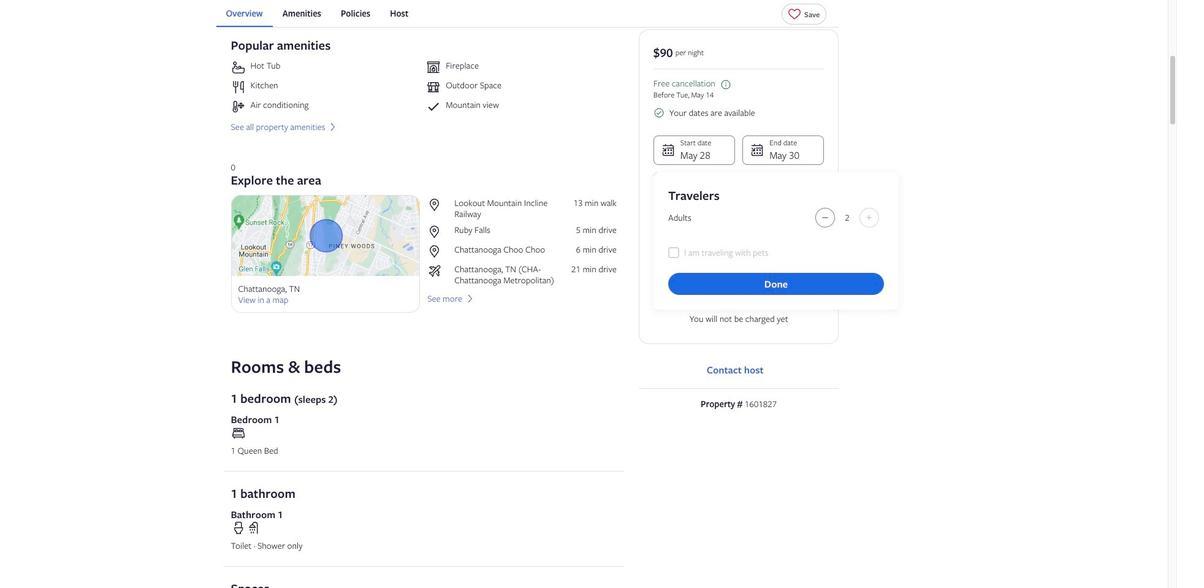 Task type: locate. For each thing, give the bounding box(es) containing it.
list
[[216, 0, 839, 27], [427, 197, 617, 286]]

1 popular location image from the top
[[427, 197, 450, 212]]

adults - image
[[818, 213, 833, 222]]

0 vertical spatial popular location image
[[427, 197, 450, 212]]

1 vertical spatial popular location image
[[427, 224, 450, 239]]

airport image
[[427, 264, 450, 278]]

adults + image
[[862, 213, 877, 222]]

list item
[[231, 60, 421, 75], [426, 60, 617, 75], [231, 80, 421, 94], [426, 80, 617, 94], [231, 99, 421, 114], [426, 99, 617, 114]]

1 vertical spatial list
[[427, 197, 617, 286]]

map image
[[231, 195, 420, 276]]

2 vertical spatial popular location image
[[427, 244, 450, 259]]

popular location image
[[427, 197, 450, 212], [427, 224, 450, 239], [427, 244, 450, 259]]



Task type: describe. For each thing, give the bounding box(es) containing it.
2 popular location image from the top
[[427, 224, 450, 239]]

small image
[[654, 107, 665, 118]]

0 vertical spatial list
[[216, 0, 839, 27]]

3 popular location image from the top
[[427, 244, 450, 259]]

medium image
[[328, 121, 339, 132]]

medium image
[[465, 293, 476, 304]]



Task type: vqa. For each thing, say whether or not it's contained in the screenshot.
Golf
no



